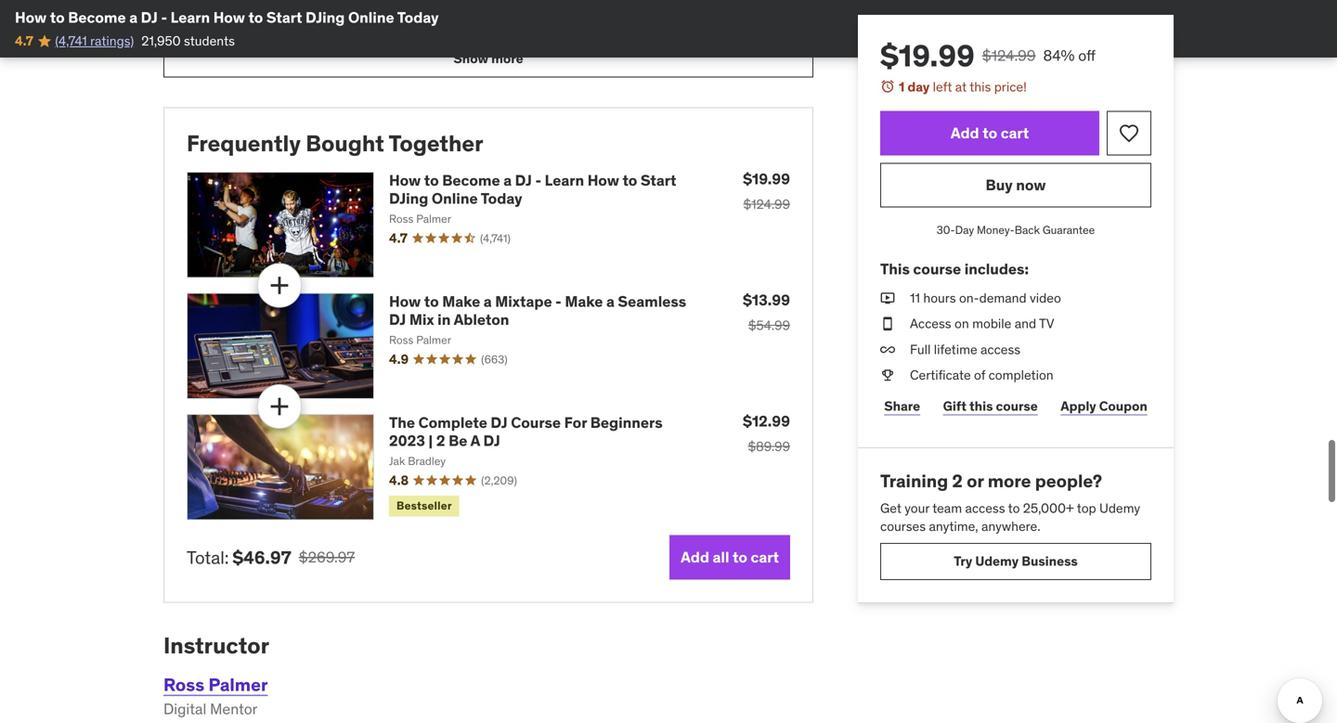 Task type: describe. For each thing, give the bounding box(es) containing it.
$19.99 $124.99
[[743, 170, 791, 213]]

apply
[[1061, 398, 1097, 415]]

2 inside the complete dj course for beginners 2023 | 2 be a dj jak bradley
[[437, 431, 446, 450]]

learn for how to become a dj - learn how to start djing online today ross palmer
[[545, 171, 585, 190]]

tv
[[1040, 316, 1055, 332]]

seamless for how to make a mixtape - make a seamless dj mix in ableton
[[230, 56, 299, 75]]

$89.99
[[748, 439, 791, 455]]

in for how to make a mixtape - make a seamless dj mix in ableton ross palmer
[[438, 310, 451, 329]]

$19.99 for $19.99 $124.99
[[743, 170, 791, 189]]

ableton for how to make a mixtape - make a seamless dj mix in ableton
[[367, 56, 423, 75]]

become for how to become a dj - learn how to start djing online today
[[68, 8, 126, 27]]

palmer inside ross palmer digital mentor
[[209, 674, 268, 696]]

$13.99
[[743, 291, 791, 310]]

(4,741
[[55, 32, 87, 49]]

coupon
[[1100, 398, 1148, 415]]

a for how to make a mixtape - make a seamless dj mix in ableton
[[325, 38, 333, 57]]

ross for djing
[[389, 212, 414, 226]]

anytime,
[[930, 518, 979, 535]]

a for how to become a dj - learn how to start djing online today
[[129, 8, 138, 27]]

alarm image
[[881, 79, 896, 94]]

frequently
[[187, 129, 301, 157]]

completion
[[989, 367, 1054, 384]]

how to become a dj - learn how to start djing online today
[[15, 8, 439, 27]]

the complete dj course for beginners 2023 | 2 be a dj jak bradley
[[389, 414, 663, 469]]

students
[[184, 32, 235, 49]]

$269.97
[[299, 548, 355, 567]]

complete
[[419, 414, 488, 433]]

$13.99 $54.99
[[743, 291, 791, 334]]

apply coupon
[[1061, 398, 1148, 415]]

add to cart button
[[881, 111, 1100, 156]]

add to cart
[[951, 124, 1030, 143]]

palmer for online
[[416, 212, 452, 226]]

team
[[933, 500, 963, 517]]

more inside training 2 or more people? get your team access to 25,000+ top udemy courses anytime, anywhere.
[[988, 470, 1032, 492]]

business
[[1022, 553, 1078, 570]]

- for how to become a dj - learn how to start djing online today
[[161, 8, 167, 27]]

day
[[956, 223, 975, 237]]

all
[[713, 548, 730, 567]]

total:
[[187, 547, 229, 569]]

buy now button
[[881, 163, 1152, 208]]

11 hours on-demand video
[[911, 290, 1062, 307]]

lifetime
[[934, 341, 978, 358]]

bought
[[306, 129, 385, 157]]

30-
[[937, 223, 956, 237]]

add for add all to cart
[[681, 548, 710, 567]]

1 vertical spatial how to make a mixtape - make a seamless dj mix in ableton link
[[389, 292, 687, 329]]

xsmall image for 11
[[881, 289, 896, 308]]

become for how to become a dj - learn how to start djing online today ross palmer
[[442, 171, 500, 190]]

how for how to become a dj - learn how to start djing online today ross palmer
[[389, 171, 421, 190]]

the
[[389, 414, 415, 433]]

add all to cart
[[681, 548, 780, 567]]

total: $46.97 $269.97
[[187, 547, 355, 569]]

access
[[911, 316, 952, 332]]

21,950
[[141, 32, 181, 49]]

how for how to become a dj - learn how to start djing online today
[[15, 8, 47, 27]]

$124.99 for $19.99 $124.99 84% off
[[983, 46, 1036, 65]]

learn for how to become a dj - learn how to start djing online today
[[171, 8, 210, 27]]

$12.99
[[743, 412, 791, 431]]

- for how to make a mixtape - make a seamless dj mix in ableton ross palmer
[[556, 292, 562, 311]]

access inside training 2 or more people? get your team access to 25,000+ top udemy courses anytime, anywhere.
[[966, 500, 1006, 517]]

or
[[967, 470, 984, 492]]

|
[[429, 431, 433, 450]]

$46.97
[[233, 547, 291, 569]]

at
[[956, 79, 967, 95]]

back
[[1015, 223, 1041, 237]]

how to make a mixtape - make a seamless dj mix in ableton ross palmer
[[389, 292, 687, 347]]

mix for how to make a mixtape - make a seamless dj mix in ableton ross palmer
[[410, 310, 434, 329]]

4.8
[[389, 472, 409, 489]]

11
[[911, 290, 921, 307]]

0 vertical spatial access
[[981, 341, 1021, 358]]

- for how to become a dj - learn how to start djing online today ross palmer
[[536, 171, 542, 190]]

(663)
[[481, 352, 508, 367]]

(4,741 ratings)
[[55, 32, 134, 49]]

xsmall image for access
[[881, 315, 896, 333]]

of
[[975, 367, 986, 384]]

ross palmer link
[[164, 674, 268, 696]]

start for how to become a dj - learn how to start djing online today ross palmer
[[641, 171, 677, 190]]

1 this from the top
[[970, 79, 992, 95]]

the complete dj course for beginners 2023 | 2 be a dj link
[[389, 414, 663, 450]]

udemy inside training 2 or more people? get your team access to 25,000+ top udemy courses anytime, anywhere.
[[1100, 500, 1141, 517]]

dj inside the how to make a mixtape - make a seamless dj mix in ableton
[[302, 56, 319, 75]]

663 reviews element
[[481, 352, 508, 368]]

1 day left at this price!
[[899, 79, 1027, 95]]

how to become a dj - learn how to start djing online today link
[[389, 171, 677, 208]]

mobile
[[973, 316, 1012, 332]]

how to make a mixtape - make a seamless dj mix in ableton
[[230, 38, 456, 75]]

0 vertical spatial course
[[914, 260, 962, 279]]

anywhere.
[[982, 518, 1041, 535]]

2 this from the top
[[970, 398, 994, 415]]

people?
[[1036, 470, 1103, 492]]

this course includes:
[[881, 260, 1029, 279]]

xsmall image
[[881, 366, 896, 385]]

start for how to become a dj - learn how to start djing online today
[[267, 8, 302, 27]]

4.9
[[389, 351, 409, 368]]

to inside how to make a mixtape - make a seamless dj mix in ableton ross palmer
[[424, 292, 439, 311]]

price!
[[995, 79, 1027, 95]]

course
[[511, 414, 561, 433]]

training
[[881, 470, 949, 492]]

bestseller
[[397, 499, 452, 513]]

mentor
[[210, 700, 258, 719]]

left
[[933, 79, 953, 95]]

and
[[1015, 316, 1037, 332]]

$19.99 $124.99 84% off
[[881, 37, 1096, 74]]

buy
[[986, 176, 1013, 195]]

try udemy business
[[954, 553, 1078, 570]]

courses
[[881, 518, 926, 535]]

more inside show more button
[[492, 50, 524, 67]]

84%
[[1044, 46, 1075, 65]]

together
[[389, 129, 484, 157]]

access on mobile and tv
[[911, 316, 1055, 332]]

for
[[565, 414, 587, 433]]

in for how to make a mixtape - make a seamless dj mix in ableton
[[351, 56, 364, 75]]

mixtape for how to make a mixtape - make a seamless dj mix in ableton ross palmer
[[495, 292, 552, 311]]



Task type: vqa. For each thing, say whether or not it's contained in the screenshot.
1st what from the top
no



Task type: locate. For each thing, give the bounding box(es) containing it.
jak
[[389, 454, 405, 469]]

0 vertical spatial seamless
[[230, 56, 299, 75]]

1 horizontal spatial 2
[[953, 470, 963, 492]]

ableton left show
[[367, 56, 423, 75]]

in
[[351, 56, 364, 75], [438, 310, 451, 329]]

in inside the how to make a mixtape - make a seamless dj mix in ableton
[[351, 56, 364, 75]]

mixtape
[[337, 38, 394, 57], [495, 292, 552, 311]]

1 vertical spatial $124.99
[[744, 196, 791, 213]]

0 vertical spatial start
[[267, 8, 302, 27]]

$124.99 inside $19.99 $124.99
[[744, 196, 791, 213]]

0 vertical spatial this
[[970, 79, 992, 95]]

cart right all
[[751, 548, 780, 567]]

$19.99
[[881, 37, 975, 74], [743, 170, 791, 189]]

1 horizontal spatial more
[[988, 470, 1032, 492]]

xsmall image left access
[[881, 315, 896, 333]]

how to make a mixtape - make a seamless dj mix in ableton link
[[230, 38, 521, 75], [389, 292, 687, 329]]

0 horizontal spatial djing
[[306, 8, 345, 27]]

day
[[908, 79, 930, 95]]

palmer for in
[[416, 333, 452, 347]]

0 vertical spatial $124.99
[[983, 46, 1036, 65]]

djing inside how to become a dj - learn how to start djing online today ross palmer
[[389, 189, 429, 208]]

how
[[15, 8, 47, 27], [213, 8, 245, 27], [230, 38, 262, 57], [389, 171, 421, 190], [588, 171, 620, 190], [389, 292, 421, 311]]

online inside how to become a dj - learn how to start djing online today ross palmer
[[432, 189, 478, 208]]

instructor
[[164, 632, 269, 660]]

djing up the how to make a mixtape - make a seamless dj mix in ableton
[[306, 8, 345, 27]]

1 vertical spatial 2
[[953, 470, 963, 492]]

1 vertical spatial palmer
[[416, 333, 452, 347]]

1 vertical spatial add
[[681, 548, 710, 567]]

21,950 students
[[141, 32, 235, 49]]

0 horizontal spatial start
[[267, 8, 302, 27]]

ross inside how to become a dj - learn how to start djing online today ross palmer
[[389, 212, 414, 226]]

0 vertical spatial ableton
[[367, 56, 423, 75]]

1 vertical spatial $19.99
[[743, 170, 791, 189]]

1 horizontal spatial mix
[[410, 310, 434, 329]]

mixtape inside the how to make a mixtape - make a seamless dj mix in ableton
[[337, 38, 394, 57]]

3 xsmall image from the top
[[881, 341, 896, 359]]

1 vertical spatial become
[[442, 171, 500, 190]]

djing for how to become a dj - learn how to start djing online today
[[306, 8, 345, 27]]

mix for how to make a mixtape - make a seamless dj mix in ableton
[[323, 56, 347, 75]]

how inside how to make a mixtape - make a seamless dj mix in ableton ross palmer
[[389, 292, 421, 311]]

be
[[449, 431, 468, 450]]

0 vertical spatial mixtape
[[337, 38, 394, 57]]

a for how to become a dj - learn how to start djing online today ross palmer
[[504, 171, 512, 190]]

start
[[267, 8, 302, 27], [641, 171, 677, 190]]

ableton
[[367, 56, 423, 75], [454, 310, 510, 329]]

how to make a mixtape - make a seamless dj mix in ableton link up (663)
[[389, 292, 687, 329]]

includes:
[[965, 260, 1029, 279]]

1 horizontal spatial ableton
[[454, 310, 510, 329]]

$124.99 for $19.99 $124.99
[[744, 196, 791, 213]]

1 horizontal spatial udemy
[[1100, 500, 1141, 517]]

0 horizontal spatial become
[[68, 8, 126, 27]]

add down 1 day left at this price!
[[951, 124, 980, 143]]

bradley
[[408, 454, 446, 469]]

0 vertical spatial in
[[351, 56, 364, 75]]

a for how to make a mixtape - make a seamless dj mix in ableton ross palmer
[[484, 292, 492, 311]]

1 vertical spatial start
[[641, 171, 677, 190]]

1 vertical spatial online
[[432, 189, 478, 208]]

show more button
[[164, 40, 814, 77]]

1 horizontal spatial cart
[[1001, 124, 1030, 143]]

online up the how to make a mixtape - make a seamless dj mix in ableton
[[348, 8, 395, 27]]

ableton inside the how to make a mixtape - make a seamless dj mix in ableton
[[367, 56, 423, 75]]

4.7 for (4,741 ratings)
[[15, 32, 33, 49]]

0 horizontal spatial add
[[681, 548, 710, 567]]

2 left or
[[953, 470, 963, 492]]

today for how to become a dj - learn how to start djing online today ross palmer
[[481, 189, 523, 208]]

$54.99
[[749, 317, 791, 334]]

2209 reviews element
[[481, 473, 517, 489]]

learn inside how to become a dj - learn how to start djing online today ross palmer
[[545, 171, 585, 190]]

full
[[911, 341, 931, 358]]

1 horizontal spatial learn
[[545, 171, 585, 190]]

1 horizontal spatial $19.99
[[881, 37, 975, 74]]

add
[[951, 124, 980, 143], [681, 548, 710, 567]]

1 vertical spatial udemy
[[976, 553, 1019, 570]]

25,000+
[[1024, 500, 1075, 517]]

1
[[899, 79, 905, 95]]

2023
[[389, 431, 425, 450]]

on-
[[960, 290, 980, 307]]

0 horizontal spatial course
[[914, 260, 962, 279]]

0 vertical spatial djing
[[306, 8, 345, 27]]

become down together
[[442, 171, 500, 190]]

2 right |
[[437, 431, 446, 450]]

2 vertical spatial palmer
[[209, 674, 268, 696]]

how to make a mixtape - make a seamless dj mix in ableton link up bought
[[230, 38, 521, 75]]

digital
[[164, 700, 207, 719]]

ross up 4.9
[[389, 333, 414, 347]]

ratings)
[[90, 32, 134, 49]]

$124.99
[[983, 46, 1036, 65], [744, 196, 791, 213]]

seamless inside the how to make a mixtape - make a seamless dj mix in ableton
[[230, 56, 299, 75]]

1 vertical spatial seamless
[[618, 292, 687, 311]]

add for add to cart
[[951, 124, 980, 143]]

this right the gift
[[970, 398, 994, 415]]

0 horizontal spatial $19.99
[[743, 170, 791, 189]]

0 vertical spatial ross
[[389, 212, 414, 226]]

1 vertical spatial in
[[438, 310, 451, 329]]

ableton for how to make a mixtape - make a seamless dj mix in ableton ross palmer
[[454, 310, 510, 329]]

add left all
[[681, 548, 710, 567]]

video
[[1030, 290, 1062, 307]]

course
[[914, 260, 962, 279], [997, 398, 1039, 415]]

cart down price!
[[1001, 124, 1030, 143]]

now
[[1017, 176, 1047, 195]]

1 vertical spatial djing
[[389, 189, 429, 208]]

dj inside how to make a mixtape - make a seamless dj mix in ableton ross palmer
[[389, 310, 406, 329]]

1 horizontal spatial seamless
[[618, 292, 687, 311]]

1 horizontal spatial in
[[438, 310, 451, 329]]

online for how to become a dj - learn how to start djing online today
[[348, 8, 395, 27]]

-
[[161, 8, 167, 27], [397, 38, 403, 57], [536, 171, 542, 190], [556, 292, 562, 311]]

1 vertical spatial xsmall image
[[881, 315, 896, 333]]

online
[[348, 8, 395, 27], [432, 189, 478, 208]]

how for how to make a mixtape - make a seamless dj mix in ableton ross palmer
[[389, 292, 421, 311]]

gift this course link
[[940, 388, 1042, 425]]

0 horizontal spatial learn
[[171, 8, 210, 27]]

$19.99 for $19.99 $124.99 84% off
[[881, 37, 975, 74]]

2 inside training 2 or more people? get your team access to 25,000+ top udemy courses anytime, anywhere.
[[953, 470, 963, 492]]

1 horizontal spatial become
[[442, 171, 500, 190]]

0 vertical spatial today
[[397, 8, 439, 27]]

xsmall image
[[881, 289, 896, 308], [881, 315, 896, 333], [881, 341, 896, 359]]

a
[[471, 431, 480, 450]]

how to become a dj - learn how to start djing online today ross palmer
[[389, 171, 677, 226]]

1 horizontal spatial online
[[432, 189, 478, 208]]

share
[[885, 398, 921, 415]]

4.7
[[15, 32, 33, 49], [389, 230, 408, 246]]

0 horizontal spatial more
[[492, 50, 524, 67]]

0 vertical spatial udemy
[[1100, 500, 1141, 517]]

- for how to make a mixtape - make a seamless dj mix in ableton
[[397, 38, 403, 57]]

more
[[492, 50, 524, 67], [988, 470, 1032, 492]]

1 vertical spatial this
[[970, 398, 994, 415]]

access down the mobile
[[981, 341, 1021, 358]]

mixtape for how to make a mixtape - make a seamless dj mix in ableton
[[337, 38, 394, 57]]

try udemy business link
[[881, 543, 1152, 581]]

1 horizontal spatial course
[[997, 398, 1039, 415]]

dj inside how to become a dj - learn how to start djing online today ross palmer
[[515, 171, 532, 190]]

djing down together
[[389, 189, 429, 208]]

0 vertical spatial xsmall image
[[881, 289, 896, 308]]

1 vertical spatial ableton
[[454, 310, 510, 329]]

mixtape inside how to make a mixtape - make a seamless dj mix in ableton ross palmer
[[495, 292, 552, 311]]

2 xsmall image from the top
[[881, 315, 896, 333]]

today inside how to become a dj - learn how to start djing online today ross palmer
[[481, 189, 523, 208]]

gift
[[944, 398, 967, 415]]

ross up digital
[[164, 674, 205, 696]]

how for how to make a mixtape - make a seamless dj mix in ableton
[[230, 38, 262, 57]]

udemy right try
[[976, 553, 1019, 570]]

more right or
[[988, 470, 1032, 492]]

learn
[[171, 8, 210, 27], [545, 171, 585, 190]]

to inside training 2 or more people? get your team access to 25,000+ top udemy courses anytime, anywhere.
[[1009, 500, 1021, 517]]

0 vertical spatial more
[[492, 50, 524, 67]]

0 horizontal spatial cart
[[751, 548, 780, 567]]

1 horizontal spatial djing
[[389, 189, 429, 208]]

online down together
[[432, 189, 478, 208]]

gift this course
[[944, 398, 1039, 415]]

access
[[981, 341, 1021, 358], [966, 500, 1006, 517]]

0 vertical spatial add
[[951, 124, 980, 143]]

become inside how to become a dj - learn how to start djing online today ross palmer
[[442, 171, 500, 190]]

on
[[955, 316, 970, 332]]

a inside how to become a dj - learn how to start djing online today ross palmer
[[504, 171, 512, 190]]

course down completion
[[997, 398, 1039, 415]]

2 vertical spatial xsmall image
[[881, 341, 896, 359]]

0 horizontal spatial udemy
[[976, 553, 1019, 570]]

1 vertical spatial ross
[[389, 333, 414, 347]]

ross palmer digital mentor
[[164, 674, 268, 719]]

0 vertical spatial $19.99
[[881, 37, 975, 74]]

- inside how to make a mixtape - make a seamless dj mix in ableton ross palmer
[[556, 292, 562, 311]]

to inside the how to make a mixtape - make a seamless dj mix in ableton
[[265, 38, 280, 57]]

certificate
[[911, 367, 972, 384]]

$124.99 inside the "$19.99 $124.99 84% off"
[[983, 46, 1036, 65]]

0 horizontal spatial ableton
[[367, 56, 423, 75]]

xsmall image for full
[[881, 341, 896, 359]]

1 horizontal spatial start
[[641, 171, 677, 190]]

(4,741)
[[480, 231, 511, 246]]

demand
[[980, 290, 1027, 307]]

your
[[905, 500, 930, 517]]

today up show more button
[[397, 8, 439, 27]]

seamless for how to make a mixtape - make a seamless dj mix in ableton ross palmer
[[618, 292, 687, 311]]

0 horizontal spatial 2
[[437, 431, 446, 450]]

seamless
[[230, 56, 299, 75], [618, 292, 687, 311]]

palmer up mentor
[[209, 674, 268, 696]]

today
[[397, 8, 439, 27], [481, 189, 523, 208]]

3,888
[[639, 39, 674, 56]]

0 vertical spatial online
[[348, 8, 395, 27]]

try
[[954, 553, 973, 570]]

full lifetime access
[[911, 341, 1021, 358]]

today for how to become a dj - learn how to start djing online today
[[397, 8, 439, 27]]

1 vertical spatial 4.7
[[389, 230, 408, 246]]

1 vertical spatial mix
[[410, 310, 434, 329]]

1 vertical spatial course
[[997, 398, 1039, 415]]

4741 reviews element
[[480, 231, 511, 246]]

0 horizontal spatial $124.99
[[744, 196, 791, 213]]

course up the hours
[[914, 260, 962, 279]]

1 xsmall image from the top
[[881, 289, 896, 308]]

1 vertical spatial more
[[988, 470, 1032, 492]]

xsmall image up xsmall image
[[881, 341, 896, 359]]

0 horizontal spatial 4.7
[[15, 32, 33, 49]]

0 horizontal spatial seamless
[[230, 56, 299, 75]]

add all to cart button
[[670, 536, 791, 580]]

1 horizontal spatial add
[[951, 124, 980, 143]]

palmer inside how to make a mixtape - make a seamless dj mix in ableton ross palmer
[[416, 333, 452, 347]]

0 horizontal spatial mix
[[323, 56, 347, 75]]

wishlist image
[[1119, 122, 1141, 145]]

0 vertical spatial palmer
[[416, 212, 452, 226]]

today up (4,741)
[[481, 189, 523, 208]]

how inside the how to make a mixtape - make a seamless dj mix in ableton
[[230, 38, 262, 57]]

ross inside ross palmer digital mentor
[[164, 674, 205, 696]]

1 horizontal spatial $124.99
[[983, 46, 1036, 65]]

a
[[129, 8, 138, 27], [325, 38, 333, 57], [448, 38, 456, 57], [504, 171, 512, 190], [484, 292, 492, 311], [607, 292, 615, 311]]

ross
[[389, 212, 414, 226], [389, 333, 414, 347], [164, 674, 205, 696]]

seamless inside how to make a mixtape - make a seamless dj mix in ableton ross palmer
[[618, 292, 687, 311]]

online for how to become a dj - learn how to start djing online today ross palmer
[[432, 189, 478, 208]]

djing for how to become a dj - learn how to start djing online today ross palmer
[[389, 189, 429, 208]]

1 vertical spatial cart
[[751, 548, 780, 567]]

access down or
[[966, 500, 1006, 517]]

to
[[50, 8, 65, 27], [248, 8, 263, 27], [265, 38, 280, 57], [983, 124, 998, 143], [424, 171, 439, 190], [623, 171, 638, 190], [424, 292, 439, 311], [1009, 500, 1021, 517], [733, 548, 748, 567]]

top
[[1078, 500, 1097, 517]]

hours
[[924, 290, 957, 307]]

start inside how to become a dj - learn how to start djing online today ross palmer
[[641, 171, 677, 190]]

0 horizontal spatial mixtape
[[337, 38, 394, 57]]

this right 'at'
[[970, 79, 992, 95]]

0 vertical spatial 2
[[437, 431, 446, 450]]

0 vertical spatial cart
[[1001, 124, 1030, 143]]

ableton inside how to make a mixtape - make a seamless dj mix in ableton ross palmer
[[454, 310, 510, 329]]

show
[[454, 50, 489, 67]]

- inside how to become a dj - learn how to start djing online today ross palmer
[[536, 171, 542, 190]]

0 vertical spatial become
[[68, 8, 126, 27]]

0 vertical spatial how to make a mixtape - make a seamless dj mix in ableton link
[[230, 38, 521, 75]]

xsmall image left 11
[[881, 289, 896, 308]]

certificate of completion
[[911, 367, 1054, 384]]

ross down together
[[389, 212, 414, 226]]

30-day money-back guarantee
[[937, 223, 1096, 237]]

make
[[284, 38, 322, 57], [406, 38, 444, 57], [442, 292, 481, 311], [565, 292, 603, 311]]

ross inside how to make a mixtape - make a seamless dj mix in ableton ross palmer
[[389, 333, 414, 347]]

in inside how to make a mixtape - make a seamless dj mix in ableton ross palmer
[[438, 310, 451, 329]]

palmer inside how to become a dj - learn how to start djing online today ross palmer
[[416, 212, 452, 226]]

palmer down together
[[416, 212, 452, 226]]

1 vertical spatial learn
[[545, 171, 585, 190]]

money-
[[977, 223, 1015, 237]]

share button
[[881, 388, 925, 425]]

2 vertical spatial ross
[[164, 674, 205, 696]]

0 vertical spatial mix
[[323, 56, 347, 75]]

1 horizontal spatial 4.7
[[389, 230, 408, 246]]

0 horizontal spatial today
[[397, 8, 439, 27]]

mix inside the how to make a mixtape - make a seamless dj mix in ableton
[[323, 56, 347, 75]]

palmer
[[416, 212, 452, 226], [416, 333, 452, 347], [209, 674, 268, 696]]

0 horizontal spatial online
[[348, 8, 395, 27]]

mix inside how to make a mixtape - make a seamless dj mix in ableton ross palmer
[[410, 310, 434, 329]]

1 horizontal spatial mixtape
[[495, 292, 552, 311]]

1 vertical spatial mixtape
[[495, 292, 552, 311]]

1 vertical spatial today
[[481, 189, 523, 208]]

ableton up (663)
[[454, 310, 510, 329]]

1 horizontal spatial today
[[481, 189, 523, 208]]

udemy right the top
[[1100, 500, 1141, 517]]

1 vertical spatial access
[[966, 500, 1006, 517]]

0 vertical spatial 4.7
[[15, 32, 33, 49]]

ross for mix
[[389, 333, 414, 347]]

more right show
[[492, 50, 524, 67]]

udemy
[[1100, 500, 1141, 517], [976, 553, 1019, 570]]

- inside the how to make a mixtape - make a seamless dj mix in ableton
[[397, 38, 403, 57]]

get
[[881, 500, 902, 517]]

palmer up complete
[[416, 333, 452, 347]]

(2,209)
[[481, 474, 517, 488]]

4.7 for (4,741)
[[389, 230, 408, 246]]

0 horizontal spatial in
[[351, 56, 364, 75]]

0 vertical spatial learn
[[171, 8, 210, 27]]

become up "(4,741 ratings)"
[[68, 8, 126, 27]]

frequently bought together
[[187, 129, 484, 157]]



